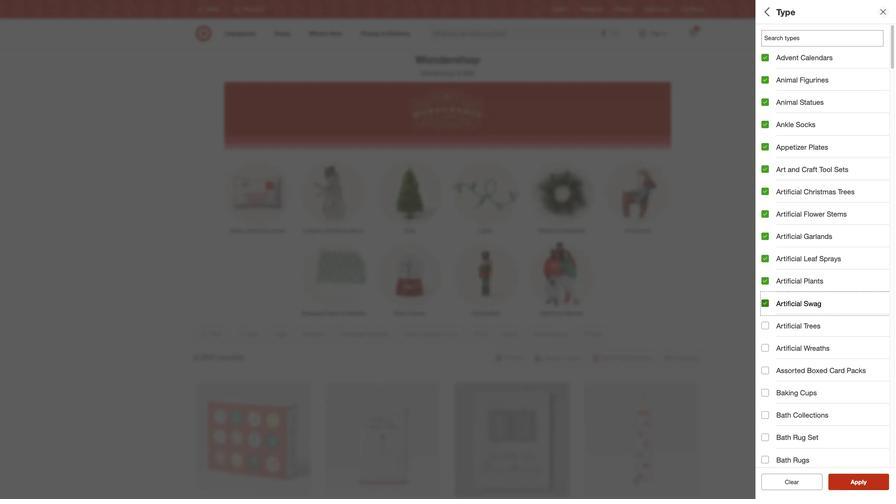 Task type: vqa. For each thing, say whether or not it's contained in the screenshot.
with within the Hershey's Kisses holiday chocolate packs with same-day delivery or pickup*
no



Task type: describe. For each thing, give the bounding box(es) containing it.
sprays
[[819, 255, 841, 263]]

indoor for indoor christmas decor
[[229, 228, 245, 234]]

outdoor inside button
[[785, 110, 813, 119]]

color button
[[761, 233, 895, 259]]

stock
[[822, 291, 839, 300]]

What can we help you find? suggestions appear below search field
[[429, 25, 614, 42]]

Bath Rug Set checkbox
[[761, 434, 769, 442]]

wrapping paper & supplies link
[[295, 242, 371, 317]]

out
[[801, 291, 812, 300]]

decor for indoor christmas decor
[[271, 228, 285, 234]]

0 horizontal spatial garlands
[[564, 228, 585, 234]]

clear all button
[[761, 474, 822, 491]]

Artificial Wreaths checkbox
[[761, 345, 769, 352]]

and
[[788, 165, 800, 174]]

rating
[[783, 188, 805, 197]]

animal up indoor outdoor use
[[776, 98, 798, 107]]

redcard
[[614, 6, 632, 12]]

leaf
[[804, 255, 817, 263]]

type for type advent calendars; animal figurines; animal statues; ankl
[[761, 29, 777, 38]]

ornaments
[[625, 228, 651, 234]]

artificial swag
[[776, 299, 821, 308]]

clear button
[[761, 474, 822, 491]]

lights link
[[448, 159, 524, 235]]

matching
[[540, 310, 562, 317]]

Artificial Christmas Trees checkbox
[[761, 188, 769, 196]]

circle
[[657, 6, 669, 12]]

Ankle Socks checkbox
[[761, 121, 769, 128]]

0 vertical spatial trees
[[838, 188, 855, 196]]

use
[[815, 110, 828, 119]]

weekly ad
[[581, 6, 602, 12]]

all filters dialog
[[755, 0, 895, 500]]

guest rating button
[[761, 180, 895, 207]]

artificial christmas trees
[[776, 188, 855, 196]]

all
[[761, 7, 772, 17]]

theme button
[[761, 207, 895, 233]]

advent inside type advent calendars; animal figurines; animal statues; ankl
[[761, 39, 778, 45]]

fpo/apo
[[761, 266, 794, 275]]

sets
[[834, 165, 848, 174]]

clear all
[[781, 479, 803, 486]]

wondershop inside wondershop wondershop (2,394)
[[421, 70, 455, 77]]

type dialog
[[755, 0, 895, 500]]

flower
[[804, 210, 825, 218]]

plants
[[804, 277, 823, 286]]

christmas for indoor
[[246, 228, 270, 234]]

advent inside type dialog
[[776, 53, 799, 62]]

matching pajamas link
[[524, 242, 600, 317]]

artificial plants
[[776, 277, 823, 286]]

trees link
[[371, 159, 448, 235]]

christmas for outdoor
[[324, 228, 348, 234]]

Include out of stock checkbox
[[761, 292, 769, 299]]

appetizer
[[776, 143, 807, 151]]

ad
[[597, 6, 602, 12]]

figurines
[[800, 76, 829, 84]]

stores
[[691, 6, 704, 12]]

artificial for artificial wreaths
[[776, 344, 802, 353]]

art and craft tool sets
[[776, 165, 848, 174]]

baking
[[776, 389, 798, 397]]

quantity
[[792, 84, 821, 93]]

artificial wreaths
[[776, 344, 830, 353]]

bath for bath rugs
[[776, 456, 791, 465]]

wreaths & garlands
[[538, 228, 585, 234]]

animal up "calendars"
[[806, 39, 822, 45]]

ornaments link
[[600, 159, 676, 235]]

artificial for artificial swag
[[776, 299, 802, 308]]

(2,394)
[[456, 70, 474, 77]]

Artificial Plants checkbox
[[761, 278, 769, 285]]

rugs
[[793, 456, 809, 465]]

artificial for artificial garlands
[[776, 232, 802, 241]]

0 horizontal spatial wreaths
[[538, 228, 557, 234]]

deals button
[[761, 154, 895, 180]]

find stores link
[[681, 6, 704, 12]]

features button
[[761, 50, 895, 76]]

paper
[[325, 310, 339, 317]]

find stores
[[681, 6, 704, 12]]

target
[[644, 6, 656, 12]]

see results
[[843, 479, 874, 486]]

see results button
[[828, 474, 889, 491]]

statues
[[800, 98, 824, 107]]

assorted
[[776, 367, 805, 375]]

plates
[[809, 143, 828, 151]]

1 vertical spatial outdoor
[[303, 228, 323, 234]]

Artificial Garlands checkbox
[[761, 233, 769, 240]]

set
[[808, 434, 818, 442]]

wondershop wondershop (2,394)
[[415, 53, 480, 77]]

results for see results
[[855, 479, 874, 486]]

figurines;
[[823, 39, 846, 45]]

christmas for artificial
[[804, 188, 836, 196]]

2,394 results
[[193, 352, 244, 363]]

animal figurines
[[776, 76, 829, 84]]

ankle
[[776, 120, 794, 129]]

craft
[[802, 165, 817, 174]]

bath collections
[[776, 411, 828, 420]]

statues;
[[865, 39, 884, 45]]

2
[[695, 26, 698, 31]]

lights
[[478, 228, 493, 234]]

ankl
[[885, 39, 895, 45]]

none text field inside type dialog
[[761, 30, 883, 47]]

clear for clear all
[[781, 479, 795, 486]]

wreaths & garlands link
[[524, 159, 600, 235]]

target circle
[[644, 6, 669, 12]]

wondershop at target image
[[224, 82, 671, 149]]

package
[[761, 84, 790, 93]]

nutcrackers
[[471, 310, 500, 317]]

wreaths inside type dialog
[[804, 344, 830, 353]]



Task type: locate. For each thing, give the bounding box(es) containing it.
artificial for artificial plants
[[776, 277, 802, 286]]

1 vertical spatial advent
[[776, 53, 799, 62]]

0 vertical spatial type
[[776, 7, 795, 17]]

Bath Rugs checkbox
[[761, 457, 769, 464]]

bath
[[776, 411, 791, 420], [776, 434, 791, 442], [776, 456, 791, 465]]

Artificial Swag checkbox
[[761, 300, 769, 307]]

Artificial Leaf Sprays checkbox
[[761, 255, 769, 263]]

3 bath from the top
[[776, 456, 791, 465]]

1 vertical spatial type
[[761, 29, 777, 38]]

supplies
[[345, 310, 365, 317]]

indoor christmas decor
[[229, 228, 285, 234]]

card
[[829, 367, 845, 375]]

clear down the bath rugs
[[785, 479, 799, 486]]

0 horizontal spatial outdoor
[[303, 228, 323, 234]]

2 decor from the left
[[349, 228, 363, 234]]

0 vertical spatial bath
[[776, 411, 791, 420]]

2 bath from the top
[[776, 434, 791, 442]]

registry
[[553, 6, 569, 12]]

artificial up the include in the bottom right of the page
[[776, 277, 802, 286]]

package quantity button
[[761, 76, 895, 102]]

4 artificial from the top
[[776, 255, 802, 263]]

trees
[[838, 188, 855, 196], [403, 228, 416, 234], [804, 322, 820, 330]]

wrapping
[[301, 310, 324, 317]]

1 vertical spatial trees
[[403, 228, 416, 234]]

0 vertical spatial advent
[[761, 39, 778, 45]]

wondershop left (2,394)
[[421, 70, 455, 77]]

features
[[761, 58, 791, 66]]

1 horizontal spatial outdoor
[[785, 110, 813, 119]]

1 horizontal spatial wreaths
[[804, 344, 830, 353]]

search
[[609, 30, 627, 38]]

2 clear from the left
[[785, 479, 799, 486]]

artificial flower stems
[[776, 210, 847, 218]]

1 artificial from the top
[[776, 188, 802, 196]]

1 horizontal spatial indoor
[[761, 110, 783, 119]]

artificial for artificial leaf sprays
[[776, 255, 802, 263]]

bath left rug
[[776, 434, 791, 442]]

2 vertical spatial trees
[[804, 322, 820, 330]]

clear inside clear all button
[[781, 479, 795, 486]]

3 artificial from the top
[[776, 232, 802, 241]]

0 vertical spatial indoor
[[761, 110, 783, 119]]

Assorted Boxed Card Packs checkbox
[[761, 367, 769, 375]]

type inside type advent calendars; animal figurines; animal statues; ankl
[[761, 29, 777, 38]]

all
[[797, 479, 803, 486]]

filters
[[774, 7, 797, 17]]

wondershop up (2,394)
[[415, 53, 480, 66]]

0 horizontal spatial results
[[217, 352, 244, 363]]

1 horizontal spatial garlands
[[804, 232, 832, 241]]

2 artificial from the top
[[776, 210, 802, 218]]

&
[[559, 228, 562, 234], [340, 310, 344, 317]]

1 horizontal spatial &
[[559, 228, 562, 234]]

packs
[[847, 367, 866, 375]]

indoor outdoor use
[[761, 110, 828, 119]]

Baking Cups checkbox
[[761, 390, 769, 397]]

wrapping paper & supplies
[[301, 310, 365, 317]]

Animal Statues checkbox
[[761, 99, 769, 106]]

0 vertical spatial wondershop
[[415, 53, 480, 66]]

1 vertical spatial results
[[855, 479, 874, 486]]

0 horizontal spatial trees
[[403, 228, 416, 234]]

snow
[[394, 310, 407, 317]]

matching pajamas
[[540, 310, 583, 317]]

Art and Craft Tool Sets checkbox
[[761, 166, 769, 173]]

type right all
[[776, 7, 795, 17]]

of
[[814, 291, 820, 300]]

artificial right the artificial trees option
[[776, 322, 802, 330]]

nutcrackers link
[[448, 242, 524, 317]]

artificial left swag
[[776, 299, 802, 308]]

type for type
[[776, 7, 795, 17]]

1 vertical spatial indoor
[[229, 228, 245, 234]]

see
[[843, 479, 854, 486]]

Artificial Flower Stems checkbox
[[761, 210, 769, 218]]

Advent Calendars checkbox
[[761, 54, 769, 61]]

fpo/apo button
[[761, 259, 895, 285]]

artificial trees
[[776, 322, 820, 330]]

indoor christmas decor link
[[219, 159, 295, 235]]

advent
[[761, 39, 778, 45], [776, 53, 799, 62]]

Artificial Trees checkbox
[[761, 322, 769, 330]]

include out of stock
[[776, 291, 839, 300]]

cups
[[800, 389, 817, 397]]

artificial down rating
[[776, 210, 802, 218]]

artificial for artificial trees
[[776, 322, 802, 330]]

artificial leaf sprays
[[776, 255, 841, 263]]

stems
[[827, 210, 847, 218]]

calendars
[[801, 53, 833, 62]]

5 artificial from the top
[[776, 277, 802, 286]]

2,394
[[193, 352, 214, 363]]

& inside 'wreaths & garlands' link
[[559, 228, 562, 234]]

0 vertical spatial outdoor
[[785, 110, 813, 119]]

7 artificial from the top
[[776, 322, 802, 330]]

animal
[[806, 39, 822, 45], [847, 39, 863, 45], [776, 76, 798, 84], [776, 98, 798, 107]]

bath rug set
[[776, 434, 818, 442]]

rug
[[793, 434, 806, 442]]

globes
[[408, 310, 425, 317]]

snow globes
[[394, 310, 425, 317]]

Appetizer Plates checkbox
[[761, 143, 769, 151]]

results inside button
[[855, 479, 874, 486]]

bath for bath rug set
[[776, 434, 791, 442]]

bath left rugs
[[776, 456, 791, 465]]

0 horizontal spatial &
[[340, 310, 344, 317]]

0 horizontal spatial decor
[[271, 228, 285, 234]]

type inside dialog
[[776, 7, 795, 17]]

socks
[[796, 120, 815, 129]]

package quantity
[[761, 84, 821, 93]]

indoor
[[761, 110, 783, 119], [229, 228, 245, 234]]

1 decor from the left
[[271, 228, 285, 234]]

1 vertical spatial wreaths
[[804, 344, 830, 353]]

indoor for indoor outdoor use
[[761, 110, 783, 119]]

deals
[[761, 162, 780, 171]]

artificial up fpo/apo
[[776, 255, 802, 263]]

results
[[217, 352, 244, 363], [855, 479, 874, 486]]

search button
[[609, 25, 627, 43]]

1 clear from the left
[[781, 479, 795, 486]]

apply button
[[828, 474, 889, 491]]

garlands inside type dialog
[[804, 232, 832, 241]]

baking cups
[[776, 389, 817, 397]]

clear for clear
[[785, 479, 799, 486]]

2 horizontal spatial christmas
[[804, 188, 836, 196]]

results right 2,394
[[217, 352, 244, 363]]

Animal Figurines checkbox
[[761, 76, 769, 84]]

decor for outdoor christmas decor
[[349, 228, 363, 234]]

clear inside clear button
[[785, 479, 799, 486]]

0 vertical spatial &
[[559, 228, 562, 234]]

artificial for artificial flower stems
[[776, 210, 802, 218]]

animal statues
[[776, 98, 824, 107]]

indoor inside button
[[761, 110, 783, 119]]

0 horizontal spatial christmas
[[246, 228, 270, 234]]

1 bath from the top
[[776, 411, 791, 420]]

6 artificial from the top
[[776, 299, 802, 308]]

pajamas
[[563, 310, 583, 317]]

None text field
[[761, 30, 883, 47]]

2 vertical spatial bath
[[776, 456, 791, 465]]

snow globes link
[[371, 242, 448, 317]]

bath for bath collections
[[776, 411, 791, 420]]

bath right bath collections option
[[776, 411, 791, 420]]

animal left statues;
[[847, 39, 863, 45]]

advent down calendars;
[[776, 53, 799, 62]]

all filters
[[761, 7, 797, 17]]

clear left all
[[781, 479, 795, 486]]

& inside wrapping paper & supplies "link"
[[340, 310, 344, 317]]

1 horizontal spatial decor
[[349, 228, 363, 234]]

bath rugs
[[776, 456, 809, 465]]

christmas
[[804, 188, 836, 196], [246, 228, 270, 234], [324, 228, 348, 234]]

price
[[761, 136, 779, 145]]

art
[[776, 165, 786, 174]]

1 vertical spatial bath
[[776, 434, 791, 442]]

0 vertical spatial wreaths
[[538, 228, 557, 234]]

type down all
[[761, 29, 777, 38]]

2 horizontal spatial trees
[[838, 188, 855, 196]]

guest rating
[[761, 188, 805, 197]]

guest
[[761, 188, 781, 197]]

artificial down and
[[776, 188, 802, 196]]

type
[[776, 7, 795, 17], [761, 29, 777, 38]]

0 vertical spatial results
[[217, 352, 244, 363]]

calendars;
[[779, 39, 804, 45]]

outdoor christmas decor link
[[295, 159, 371, 235]]

1 vertical spatial wondershop
[[421, 70, 455, 77]]

christmas inside type dialog
[[804, 188, 836, 196]]

2 link
[[684, 25, 701, 42]]

1 horizontal spatial christmas
[[324, 228, 348, 234]]

weekly
[[581, 6, 596, 12]]

1 vertical spatial &
[[340, 310, 344, 317]]

outdoor
[[785, 110, 813, 119], [303, 228, 323, 234]]

results right see
[[855, 479, 874, 486]]

apply
[[851, 479, 867, 486]]

find
[[681, 6, 689, 12]]

0 horizontal spatial indoor
[[229, 228, 245, 234]]

redcard link
[[614, 6, 632, 12]]

artificial right artificial garlands option
[[776, 232, 802, 241]]

type advent calendars; animal figurines; animal statues; ankl
[[761, 29, 895, 45]]

ankle socks
[[776, 120, 815, 129]]

1 horizontal spatial results
[[855, 479, 874, 486]]

1 horizontal spatial trees
[[804, 322, 820, 330]]

artificial up assorted
[[776, 344, 802, 353]]

tool
[[819, 165, 832, 174]]

advent up advent calendars option
[[761, 39, 778, 45]]

animal down the features on the right of the page
[[776, 76, 798, 84]]

Bath Collections checkbox
[[761, 412, 769, 419]]

boxed
[[807, 367, 828, 375]]

artificial for artificial christmas trees
[[776, 188, 802, 196]]

results for 2,394 results
[[217, 352, 244, 363]]

8 artificial from the top
[[776, 344, 802, 353]]



